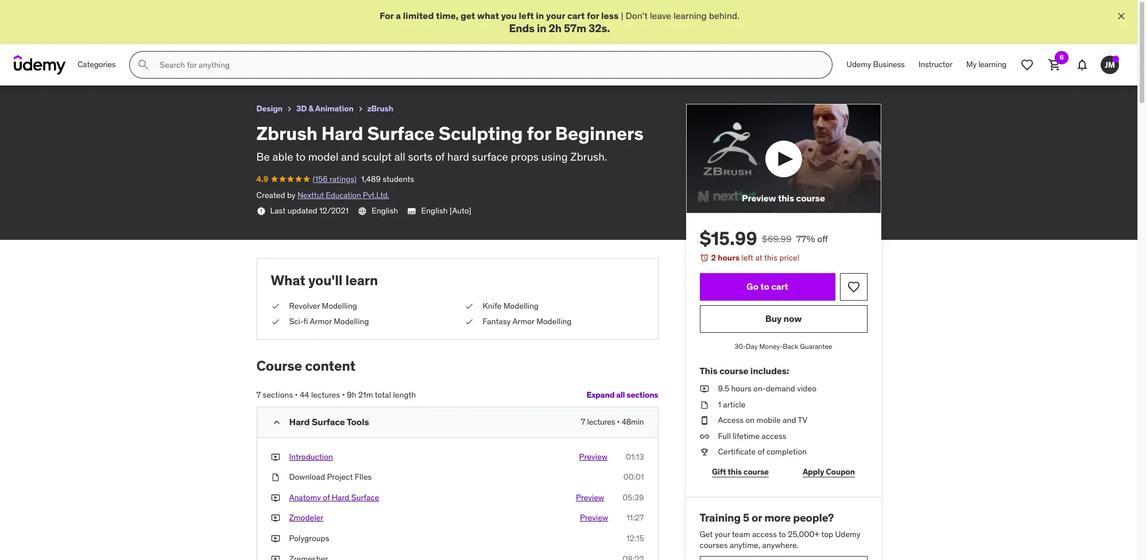 Task type: describe. For each thing, give the bounding box(es) containing it.
this for preview this course
[[778, 193, 794, 204]]

udemy business link
[[840, 51, 912, 79]]

instructor
[[919, 59, 953, 70]]

go
[[747, 281, 759, 293]]

2 xsmall image from the top
[[271, 472, 280, 483]]

learning inside for a limited time, get what you left in your cart for less | don't leave learning behind. ends in 2h 57m 32s .
[[674, 10, 707, 21]]

ratings)
[[330, 174, 357, 184]]

price!
[[780, 253, 800, 263]]

hard surface tools
[[289, 416, 369, 428]]

|
[[621, 10, 624, 21]]

0 horizontal spatial lectures
[[311, 390, 340, 400]]

wishlist image
[[847, 280, 861, 294]]

48min
[[622, 417, 644, 427]]

learn
[[346, 272, 378, 289]]

course language image
[[358, 207, 367, 216]]

access inside training 5 or more people? get your team access to 25,000+ top udemy courses anytime, anywhere.
[[752, 529, 777, 540]]

wishlist image
[[1021, 58, 1034, 72]]

11:27
[[627, 513, 644, 523]]

1 vertical spatial and
[[783, 415, 796, 426]]

7 for 7 lectures • 48min
[[581, 417, 585, 427]]

xsmall image for introduction
[[271, 452, 280, 463]]

nexttut education pvt.ltd. link
[[298, 190, 389, 200]]

$15.99
[[700, 227, 757, 251]]

this course includes:
[[700, 365, 789, 377]]

1 vertical spatial surface
[[312, 416, 345, 428]]

time,
[[436, 10, 459, 21]]

leave
[[650, 10, 672, 21]]

hard inside zbrush hard surface sculpting for beginners be able to model and sculpt all sorts of hard surface props using zbrush.
[[322, 122, 363, 145]]

zbrush hard surface sculpting for beginners be able to model and sculpt all sorts of hard surface props using zbrush.
[[256, 122, 644, 164]]

to inside zbrush hard surface sculpting for beginners be able to model and sculpt all sorts of hard surface props using zbrush.
[[296, 150, 306, 164]]

2 hours left at this price!
[[711, 253, 800, 263]]

to inside go to cart button
[[761, 281, 770, 293]]

sculpt
[[362, 150, 392, 164]]

anatomy of hard surface button
[[289, 493, 379, 504]]

full
[[718, 431, 731, 442]]

props
[[511, 150, 539, 164]]

6
[[1060, 53, 1064, 62]]

demand
[[766, 384, 795, 394]]

1 vertical spatial this
[[764, 253, 778, 263]]

my learning link
[[960, 51, 1014, 79]]

expand all sections button
[[587, 384, 659, 407]]

access on mobile and tv
[[718, 415, 808, 426]]

full lifetime access
[[718, 431, 787, 442]]

courses
[[700, 541, 728, 551]]

english for english [auto]
[[421, 206, 448, 216]]

and inside zbrush hard surface sculpting for beginners be able to model and sculpt all sorts of hard surface props using zbrush.
[[341, 150, 359, 164]]

top
[[822, 529, 834, 540]]

what you'll learn
[[271, 272, 378, 289]]

course for gift this course
[[744, 467, 769, 477]]

&
[[309, 103, 314, 114]]

1 armor from the left
[[310, 317, 332, 327]]

apply coupon
[[803, 467, 855, 477]]

surface inside button
[[351, 493, 379, 503]]

small image
[[271, 417, 282, 428]]

udemy image
[[14, 55, 66, 75]]

submit search image
[[137, 58, 151, 72]]

by
[[287, 190, 296, 200]]

anatomy of hard surface
[[289, 493, 379, 503]]

30-
[[735, 342, 746, 351]]

modelling up fantasy armor modelling
[[504, 301, 539, 311]]

7 sections • 44 lectures • 9h 21m total length
[[256, 390, 416, 400]]

don't
[[626, 10, 648, 21]]

zmodeler button
[[289, 513, 324, 524]]

expand all sections
[[587, 390, 659, 400]]

preview this course
[[742, 193, 825, 204]]

zbrush
[[256, 122, 318, 145]]

back
[[783, 342, 799, 351]]

your inside training 5 or more people? get your team access to 25,000+ top udemy courses anytime, anywhere.
[[715, 529, 730, 540]]

training
[[700, 511, 741, 525]]

udemy inside udemy business link
[[847, 59, 872, 70]]

1 vertical spatial learning
[[979, 59, 1007, 70]]

last
[[270, 206, 286, 216]]

7 lectures • 48min
[[581, 417, 644, 427]]

preview for 05:39
[[576, 493, 604, 503]]

0 vertical spatial access
[[762, 431, 787, 442]]

created
[[256, 190, 285, 200]]

or
[[752, 511, 762, 525]]

fantasy armor modelling
[[483, 317, 572, 327]]

surface
[[472, 150, 508, 164]]

knife
[[483, 301, 502, 311]]

buy now button
[[700, 306, 868, 333]]

course
[[256, 357, 302, 375]]

shopping cart with 6 items image
[[1048, 58, 1062, 72]]

jm
[[1105, 60, 1115, 70]]

preview this course button
[[686, 104, 881, 214]]

you'll
[[308, 272, 343, 289]]

at
[[756, 253, 763, 263]]

01:13
[[626, 452, 644, 462]]

surface inside zbrush hard surface sculpting for beginners be able to model and sculpt all sorts of hard surface props using zbrush.
[[367, 122, 435, 145]]

be
[[256, 150, 270, 164]]

revolver modelling
[[289, 301, 357, 311]]

(156
[[313, 174, 328, 184]]

modelling up the sci-fi armor modelling
[[322, 301, 357, 311]]

of for anatomy of hard surface
[[323, 493, 330, 503]]

1 vertical spatial left
[[742, 253, 754, 263]]

1 horizontal spatial •
[[342, 390, 345, 400]]

get
[[700, 529, 713, 540]]

1 vertical spatial lectures
[[587, 417, 615, 427]]

hours for 2
[[718, 253, 740, 263]]

xsmall image for zmodeler
[[271, 513, 280, 524]]

instructor link
[[912, 51, 960, 79]]

hard
[[447, 150, 469, 164]]

for a limited time, get what you left in your cart for less | don't leave learning behind. ends in 2h 57m 32s .
[[380, 10, 740, 35]]

apply
[[803, 467, 824, 477]]

(156 ratings)
[[313, 174, 357, 184]]

on
[[746, 415, 755, 426]]

certificate
[[718, 447, 756, 457]]

my
[[967, 59, 977, 70]]

77%
[[797, 233, 815, 245]]

knife modelling
[[483, 301, 539, 311]]

get
[[461, 10, 475, 21]]

this for gift this course
[[728, 467, 742, 477]]

modelling down knife modelling
[[537, 317, 572, 327]]

now
[[784, 313, 802, 325]]

jm link
[[1096, 51, 1124, 79]]

buy
[[765, 313, 782, 325]]

all inside zbrush hard surface sculpting for beginners be able to model and sculpt all sorts of hard surface props using zbrush.
[[394, 150, 405, 164]]

certificate of completion
[[718, 447, 807, 457]]

for
[[380, 10, 394, 21]]

gift this course
[[712, 467, 769, 477]]

business
[[873, 59, 905, 70]]

guarantee
[[800, 342, 833, 351]]

close image
[[1116, 10, 1128, 22]]

introduction button
[[289, 452, 333, 463]]



Task type: vqa. For each thing, say whether or not it's contained in the screenshot.
left Armor
yes



Task type: locate. For each thing, give the bounding box(es) containing it.
last updated 12/2021
[[270, 206, 349, 216]]

to right able
[[296, 150, 306, 164]]

9.5 hours on-demand video
[[718, 384, 817, 394]]

0 vertical spatial hours
[[718, 253, 740, 263]]

0 vertical spatial your
[[546, 10, 565, 21]]

surface up sorts at the left of the page
[[367, 122, 435, 145]]

9.5
[[718, 384, 730, 394]]

0 vertical spatial this
[[778, 193, 794, 204]]

0 vertical spatial learning
[[674, 10, 707, 21]]

course down certificate of completion
[[744, 467, 769, 477]]

tools
[[347, 416, 369, 428]]

2 vertical spatial surface
[[351, 493, 379, 503]]

1 horizontal spatial and
[[783, 415, 796, 426]]

1 vertical spatial all
[[616, 390, 625, 400]]

gift
[[712, 467, 726, 477]]

hard
[[322, 122, 363, 145], [289, 416, 310, 428], [332, 493, 349, 503]]

$69.99
[[762, 233, 792, 245]]

closed captions image
[[407, 207, 417, 216]]

buy now
[[765, 313, 802, 325]]

surface down files
[[351, 493, 379, 503]]

0 vertical spatial of
[[435, 150, 445, 164]]

2 armor from the left
[[513, 317, 535, 327]]

2 vertical spatial course
[[744, 467, 769, 477]]

of inside anatomy of hard surface button
[[323, 493, 330, 503]]

english down "pvt.ltd."
[[372, 206, 398, 216]]

revolver
[[289, 301, 320, 311]]

1 horizontal spatial for
[[587, 10, 599, 21]]

preview down 7 lectures • 48min
[[579, 452, 608, 462]]

2 horizontal spatial to
[[779, 529, 786, 540]]

course up 9.5
[[720, 365, 749, 377]]

preview left 11:27
[[580, 513, 608, 523]]

1 vertical spatial course
[[720, 365, 749, 377]]

learning right leave
[[674, 10, 707, 21]]

nexttut
[[298, 190, 324, 200]]

0 vertical spatial cart
[[567, 10, 585, 21]]

sci-
[[289, 317, 304, 327]]

2
[[711, 253, 716, 263]]

1,489 students
[[361, 174, 414, 184]]

english for english
[[372, 206, 398, 216]]

left left at
[[742, 253, 754, 263]]

english
[[372, 206, 398, 216], [421, 206, 448, 216]]

this inside preview this course button
[[778, 193, 794, 204]]

2 vertical spatial to
[[779, 529, 786, 540]]

• left the 9h 21m
[[342, 390, 345, 400]]

1 vertical spatial to
[[761, 281, 770, 293]]

access down mobile
[[762, 431, 787, 442]]

hours for 9.5
[[731, 384, 752, 394]]

your inside for a limited time, get what you left in your cart for less | don't leave learning behind. ends in 2h 57m 32s .
[[546, 10, 565, 21]]

this right gift
[[728, 467, 742, 477]]

0 vertical spatial course
[[796, 193, 825, 204]]

lectures down 'expand'
[[587, 417, 615, 427]]

this right at
[[764, 253, 778, 263]]

2 english from the left
[[421, 206, 448, 216]]

for left less
[[587, 10, 599, 21]]

1 horizontal spatial cart
[[772, 281, 789, 293]]

0 horizontal spatial sections
[[263, 390, 293, 400]]

xsmall image left download
[[271, 472, 280, 483]]

anywhere.
[[762, 541, 799, 551]]

0 horizontal spatial of
[[323, 493, 330, 503]]

article
[[723, 400, 746, 410]]

7 down course
[[256, 390, 261, 400]]

0 vertical spatial to
[[296, 150, 306, 164]]

armor down knife modelling
[[513, 317, 535, 327]]

course up 77%
[[796, 193, 825, 204]]

course inside button
[[796, 193, 825, 204]]

of down download project files
[[323, 493, 330, 503]]

udemy business
[[847, 59, 905, 70]]

2 horizontal spatial of
[[758, 447, 765, 457]]

1 horizontal spatial left
[[742, 253, 754, 263]]

2 vertical spatial hard
[[332, 493, 349, 503]]

1 horizontal spatial sections
[[627, 390, 659, 400]]

alarm image
[[700, 254, 709, 263]]

30-day money-back guarantee
[[735, 342, 833, 351]]

your up courses
[[715, 529, 730, 540]]

of down full lifetime access
[[758, 447, 765, 457]]

1 horizontal spatial learning
[[979, 59, 1007, 70]]

1 vertical spatial udemy
[[835, 529, 861, 540]]

7 left the 48min
[[581, 417, 585, 427]]

what
[[271, 272, 305, 289]]

preview inside button
[[742, 193, 776, 204]]

3 xsmall image from the top
[[271, 513, 280, 524]]

of inside zbrush hard surface sculpting for beginners be able to model and sculpt all sorts of hard surface props using zbrush.
[[435, 150, 445, 164]]

$15.99 $69.99 77% off
[[700, 227, 828, 251]]

preview for 11:27
[[580, 513, 608, 523]]

1 horizontal spatial armor
[[513, 317, 535, 327]]

0 horizontal spatial for
[[527, 122, 551, 145]]

2 vertical spatial of
[[323, 493, 330, 503]]

25,000+
[[788, 529, 820, 540]]

modelling down revolver modelling at the left of page
[[334, 317, 369, 327]]

your up 2h 57m 32s
[[546, 10, 565, 21]]

0 horizontal spatial and
[[341, 150, 359, 164]]

0 horizontal spatial left
[[519, 10, 534, 21]]

3d & animation link
[[296, 102, 354, 116]]

go to cart button
[[700, 273, 835, 301]]

1 horizontal spatial your
[[715, 529, 730, 540]]

to inside training 5 or more people? get your team access to 25,000+ top udemy courses anytime, anywhere.
[[779, 529, 786, 540]]

1 horizontal spatial all
[[616, 390, 625, 400]]

udemy inside training 5 or more people? get your team access to 25,000+ top udemy courses anytime, anywhere.
[[835, 529, 861, 540]]

of for certificate of completion
[[758, 447, 765, 457]]

training 5 or more people? get your team access to 25,000+ top udemy courses anytime, anywhere.
[[700, 511, 861, 551]]

left up ends
[[519, 10, 534, 21]]

armor
[[310, 317, 332, 327], [513, 317, 535, 327]]

all left sorts at the left of the page
[[394, 150, 405, 164]]

1 vertical spatial cart
[[772, 281, 789, 293]]

and up ratings) at the top left of the page
[[341, 150, 359, 164]]

hard inside button
[[332, 493, 349, 503]]

to
[[296, 150, 306, 164], [761, 281, 770, 293], [779, 529, 786, 540]]

ends
[[509, 21, 535, 35]]

• for 7 sections • 44 lectures • 9h 21m total length
[[295, 390, 298, 400]]

0 vertical spatial xsmall image
[[271, 452, 280, 463]]

introduction
[[289, 452, 333, 462]]

1 vertical spatial your
[[715, 529, 730, 540]]

expand
[[587, 390, 615, 400]]

[auto]
[[450, 206, 472, 216]]

0 vertical spatial all
[[394, 150, 405, 164]]

udemy right top at the bottom of page
[[835, 529, 861, 540]]

44
[[300, 390, 309, 400]]

0 horizontal spatial armor
[[310, 317, 332, 327]]

udemy
[[847, 59, 872, 70], [835, 529, 861, 540]]

0 vertical spatial and
[[341, 150, 359, 164]]

categories button
[[71, 51, 123, 79]]

lectures right 44
[[311, 390, 340, 400]]

more
[[765, 511, 791, 525]]

polygroups
[[289, 534, 329, 544]]

files
[[355, 472, 372, 483]]

7
[[256, 390, 261, 400], [581, 417, 585, 427]]

surface down 7 sections • 44 lectures • 9h 21m total length
[[312, 416, 345, 428]]

off
[[817, 233, 828, 245]]

xsmall image
[[271, 452, 280, 463], [271, 472, 280, 483], [271, 513, 280, 524]]

and left tv
[[783, 415, 796, 426]]

all right 'expand'
[[616, 390, 625, 400]]

this up $69.99
[[778, 193, 794, 204]]

0 horizontal spatial your
[[546, 10, 565, 21]]

sorts
[[408, 150, 433, 164]]

sections inside dropdown button
[[627, 390, 659, 400]]

preview for 01:13
[[579, 452, 608, 462]]

in right ends
[[537, 21, 547, 35]]

this
[[700, 365, 718, 377]]

anatomy
[[289, 493, 321, 503]]

people?
[[793, 511, 834, 525]]

my learning
[[967, 59, 1007, 70]]

.
[[607, 21, 610, 35]]

course for preview this course
[[796, 193, 825, 204]]

for inside zbrush hard surface sculpting for beginners be able to model and sculpt all sorts of hard surface props using zbrush.
[[527, 122, 551, 145]]

money-
[[760, 342, 783, 351]]

1 english from the left
[[372, 206, 398, 216]]

fantasy
[[483, 317, 511, 327]]

1 vertical spatial access
[[752, 529, 777, 540]]

apply coupon button
[[791, 461, 868, 484]]

learning right "my"
[[979, 59, 1007, 70]]

preview left 05:39
[[576, 493, 604, 503]]

gift this course link
[[700, 461, 781, 484]]

1 horizontal spatial 7
[[581, 417, 585, 427]]

categories
[[78, 59, 116, 70]]

• left 44
[[295, 390, 298, 400]]

cart right "go"
[[772, 281, 789, 293]]

all inside dropdown button
[[616, 390, 625, 400]]

0 vertical spatial hard
[[322, 122, 363, 145]]

12:15
[[627, 534, 644, 544]]

1 article
[[718, 400, 746, 410]]

0 vertical spatial for
[[587, 10, 599, 21]]

Search for anything text field
[[158, 55, 819, 75]]

limited
[[403, 10, 434, 21]]

0 horizontal spatial all
[[394, 150, 405, 164]]

sections left 44
[[263, 390, 293, 400]]

• for 7 lectures • 48min
[[617, 417, 620, 427]]

for up props
[[527, 122, 551, 145]]

2 vertical spatial xsmall image
[[271, 513, 280, 524]]

05:39
[[623, 493, 644, 503]]

xsmall image down small icon
[[271, 452, 280, 463]]

course
[[796, 193, 825, 204], [720, 365, 749, 377], [744, 467, 769, 477]]

4.9
[[256, 174, 268, 184]]

preview
[[742, 193, 776, 204], [579, 452, 608, 462], [576, 493, 604, 503], [580, 513, 608, 523]]

video
[[797, 384, 817, 394]]

to up anywhere.
[[779, 529, 786, 540]]

team
[[732, 529, 750, 540]]

2 vertical spatial this
[[728, 467, 742, 477]]

1 vertical spatial of
[[758, 447, 765, 457]]

cart inside go to cart button
[[772, 281, 789, 293]]

english right closed captions icon
[[421, 206, 448, 216]]

1 vertical spatial for
[[527, 122, 551, 145]]

left inside for a limited time, get what you left in your cart for less | don't leave learning behind. ends in 2h 57m 32s .
[[519, 10, 534, 21]]

1 horizontal spatial of
[[435, 150, 445, 164]]

0 vertical spatial surface
[[367, 122, 435, 145]]

of
[[435, 150, 445, 164], [758, 447, 765, 457], [323, 493, 330, 503]]

of left hard
[[435, 150, 445, 164]]

0 vertical spatial udemy
[[847, 59, 872, 70]]

0 vertical spatial left
[[519, 10, 534, 21]]

1 vertical spatial hours
[[731, 384, 752, 394]]

hard down project
[[332, 493, 349, 503]]

xsmall image left zmodeler button
[[271, 513, 280, 524]]

1 horizontal spatial lectures
[[587, 417, 615, 427]]

9h 21m
[[347, 390, 373, 400]]

sci-fi armor modelling
[[289, 317, 369, 327]]

go to cart
[[747, 281, 789, 293]]

1 vertical spatial xsmall image
[[271, 472, 280, 483]]

this inside gift this course link
[[728, 467, 742, 477]]

0 horizontal spatial •
[[295, 390, 298, 400]]

cart inside for a limited time, get what you left in your cart for less | don't leave learning behind. ends in 2h 57m 32s .
[[567, 10, 585, 21]]

1 xsmall image from the top
[[271, 452, 280, 463]]

xsmall image
[[285, 105, 294, 114], [356, 105, 365, 114], [256, 207, 266, 216], [271, 301, 280, 312], [464, 301, 474, 312], [271, 317, 280, 328], [464, 317, 474, 328], [700, 384, 709, 395], [700, 400, 709, 411], [700, 415, 709, 427], [700, 431, 709, 442], [700, 447, 709, 458], [271, 493, 280, 504], [271, 534, 280, 545], [271, 554, 280, 561]]

you have alerts image
[[1113, 56, 1119, 63]]

udemy left the business on the top
[[847, 59, 872, 70]]

design
[[256, 103, 283, 114]]

hours right '2'
[[718, 253, 740, 263]]

preview up $15.99 $69.99 77% off
[[742, 193, 776, 204]]

hours up article
[[731, 384, 752, 394]]

cart up 2h 57m 32s
[[567, 10, 585, 21]]

armor right fi
[[310, 317, 332, 327]]

0 horizontal spatial 7
[[256, 390, 261, 400]]

able
[[273, 150, 293, 164]]

0 horizontal spatial to
[[296, 150, 306, 164]]

5
[[743, 511, 750, 525]]

• left the 48min
[[617, 417, 620, 427]]

3d & animation
[[296, 103, 354, 114]]

access
[[718, 415, 744, 426]]

education
[[326, 190, 361, 200]]

tv
[[798, 415, 808, 426]]

2 horizontal spatial •
[[617, 417, 620, 427]]

1 vertical spatial 7
[[581, 417, 585, 427]]

for inside for a limited time, get what you left in your cart for less | don't leave learning behind. ends in 2h 57m 32s .
[[587, 10, 599, 21]]

1 horizontal spatial english
[[421, 206, 448, 216]]

to right "go"
[[761, 281, 770, 293]]

7 for 7 sections • 44 lectures • 9h 21m total length
[[256, 390, 261, 400]]

1 horizontal spatial to
[[761, 281, 770, 293]]

day
[[746, 342, 758, 351]]

in
[[536, 10, 544, 21], [537, 21, 547, 35]]

in right you at the top
[[536, 10, 544, 21]]

modelling
[[322, 301, 357, 311], [504, 301, 539, 311], [334, 317, 369, 327], [537, 317, 572, 327]]

project
[[327, 472, 353, 483]]

sections up the 48min
[[627, 390, 659, 400]]

0 horizontal spatial cart
[[567, 10, 585, 21]]

1 vertical spatial hard
[[289, 416, 310, 428]]

0 vertical spatial 7
[[256, 390, 261, 400]]

0 vertical spatial lectures
[[311, 390, 340, 400]]

access down or
[[752, 529, 777, 540]]

what
[[477, 10, 499, 21]]

0 horizontal spatial learning
[[674, 10, 707, 21]]

0 horizontal spatial english
[[372, 206, 398, 216]]

hard right small icon
[[289, 416, 310, 428]]

hard down animation
[[322, 122, 363, 145]]

notifications image
[[1076, 58, 1090, 72]]

a
[[396, 10, 401, 21]]



